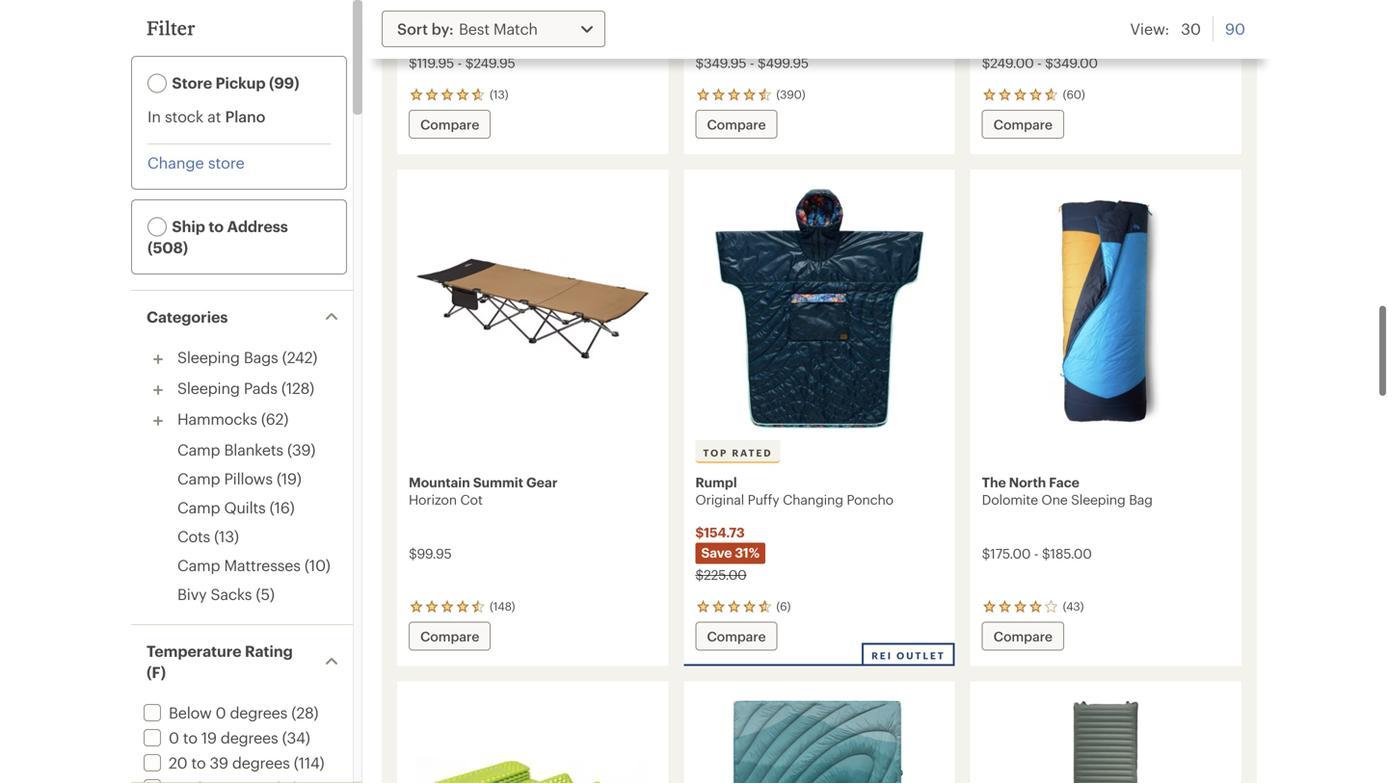 Task type: locate. For each thing, give the bounding box(es) containing it.
mountain summit gear horizon cot 0 image
[[409, 181, 657, 437]]

degrees right 39
[[232, 754, 290, 772]]

camp up camp quilts link
[[177, 470, 220, 488]]

bivy sacks link
[[177, 586, 252, 604]]

$225.00
[[696, 567, 747, 583]]

compare down $119.95 - $249.95
[[420, 117, 479, 132]]

camp
[[177, 441, 220, 459], [177, 470, 220, 488], [177, 499, 220, 517], [177, 557, 220, 575]]

degrees up (34)
[[230, 704, 288, 722]]

ship to address (508)
[[148, 217, 288, 256]]

1 vertical spatial 0
[[169, 729, 179, 747]]

0 vertical spatial 0
[[216, 704, 226, 722]]

0 vertical spatial degrees
[[230, 704, 288, 722]]

to right the ship
[[209, 217, 224, 235]]

camp for camp quilts
[[177, 499, 220, 517]]

(43)
[[1063, 600, 1084, 614]]

compare button down (148)
[[409, 622, 491, 651]]

at
[[207, 108, 221, 125]]

3 camp from the top
[[177, 499, 220, 517]]

(390)
[[777, 87, 806, 101]]

4 camp from the top
[[177, 557, 220, 575]]

bag
[[1129, 492, 1153, 508]]

mattresses
[[224, 557, 301, 575]]

- for $349.95
[[750, 55, 754, 70]]

filter
[[147, 16, 195, 39]]

- for $175.00
[[1034, 546, 1039, 562]]

to left 19
[[183, 729, 198, 747]]

compare for compare button under $119.95 - $249.95
[[420, 117, 479, 132]]

(62)
[[261, 410, 289, 428]]

0 up 19
[[216, 704, 226, 722]]

$99.95
[[409, 546, 452, 562]]

exped flexmat sleeping pad 0 image
[[409, 694, 657, 784]]

summit
[[473, 475, 523, 490]]

(13)
[[490, 87, 509, 101], [214, 528, 239, 546]]

2 camp from the top
[[177, 470, 220, 488]]

the north face dolomite one sleeping bag
[[982, 475, 1153, 508]]

sleeping inside the north face dolomite one sleeping bag
[[1071, 492, 1126, 508]]

therm-a-rest neoair topo luxe sleeping pad 0 image
[[982, 694, 1230, 784]]

2 vertical spatial degrees
[[232, 754, 290, 772]]

camp up cots at the bottom left
[[177, 499, 220, 517]]

sleeping
[[511, 22, 565, 38], [177, 349, 240, 366], [177, 379, 240, 397], [1071, 492, 1126, 508]]

$175.00
[[982, 546, 1031, 562]]

camp quilts link
[[177, 499, 266, 517]]

(13) down camp quilts link
[[214, 528, 239, 546]]

90 link
[[1226, 16, 1246, 41]]

0 horizontal spatial (13)
[[214, 528, 239, 546]]

0 vertical spatial (13)
[[490, 87, 509, 101]]

(13) down $249.95
[[490, 87, 509, 101]]

- right $175.00
[[1034, 546, 1039, 562]]

(39)
[[287, 441, 315, 459]]

sleeping down "face"
[[1071, 492, 1126, 508]]

camp down hammocks link
[[177, 441, 220, 459]]

puffy
[[748, 492, 780, 508]]

(5)
[[256, 586, 275, 604]]

camp mattresses link
[[177, 557, 301, 575]]

big agnes divide insulated sleeping pad
[[409, 5, 592, 38]]

bivy sacks (5)
[[177, 586, 275, 604]]

sleeping bags link
[[177, 349, 278, 366]]

bivy
[[177, 586, 207, 604]]

to left 39
[[191, 754, 206, 772]]

north
[[1009, 475, 1046, 490]]

mountain
[[409, 475, 470, 490]]

camp for camp pillows
[[177, 470, 220, 488]]

sleeping left pad
[[511, 22, 565, 38]]

$499.95
[[758, 55, 809, 70]]

cots (13)
[[177, 528, 239, 546]]

$154.73 save 31% $225.00
[[696, 525, 760, 583]]

one
[[1042, 492, 1068, 508]]

hammocks
[[177, 410, 257, 428]]

(114)
[[294, 754, 324, 772]]

degrees up 39
[[221, 729, 278, 747]]

camp down cots link
[[177, 557, 220, 575]]

toggle hammocks sub-items image
[[147, 410, 170, 433]]

divide
[[409, 22, 448, 38]]

save
[[701, 545, 732, 561]]

- right $249.00 on the top of the page
[[1037, 55, 1042, 70]]

camp for camp blankets
[[177, 441, 220, 459]]

2 vertical spatial to
[[191, 754, 206, 772]]

$119.95
[[409, 55, 454, 70]]

- for $249.00
[[1037, 55, 1042, 70]]

temperature
[[147, 643, 241, 660]]

compare button down $119.95 - $249.95
[[409, 110, 491, 139]]

compare for compare button underneath (148)
[[420, 629, 479, 645]]

0 horizontal spatial 0
[[169, 729, 179, 747]]

toggle sleeping-pads sub-items image
[[147, 379, 170, 402]]

0 to 19 degrees link
[[140, 729, 278, 747]]

horizon
[[409, 492, 457, 508]]

temperature rating (f) button
[[131, 626, 353, 699]]

in
[[148, 108, 161, 125]]

$249.95
[[465, 55, 515, 70]]

compare down $225.00
[[707, 629, 766, 645]]

compare rei outlet
[[707, 629, 946, 662]]

0 vertical spatial to
[[209, 217, 224, 235]]

0
[[216, 704, 226, 722], [169, 729, 179, 747]]

compare down $249.00 on the top of the page
[[994, 117, 1053, 132]]

(34)
[[282, 729, 310, 747]]

face
[[1049, 475, 1080, 490]]

0 up 20
[[169, 729, 179, 747]]

plano
[[225, 108, 266, 125]]

(16)
[[270, 499, 295, 517]]

camp blankets (39)
[[177, 441, 315, 459]]

compare button
[[409, 110, 491, 139], [696, 110, 778, 139], [982, 110, 1064, 139], [409, 622, 491, 651], [696, 622, 778, 651], [982, 622, 1064, 651]]

pad
[[569, 22, 592, 38]]

changing
[[783, 492, 844, 508]]

to inside ship to address (508)
[[209, 217, 224, 235]]

1 vertical spatial (13)
[[214, 528, 239, 546]]

1 camp from the top
[[177, 441, 220, 459]]

compare down $175.00 - $185.00
[[994, 629, 1053, 645]]

1 vertical spatial degrees
[[221, 729, 278, 747]]

compare down '$99.95' on the bottom of page
[[420, 629, 479, 645]]

- right $349.95
[[750, 55, 754, 70]]

rumpl original puffy recycled blanket 0 image
[[696, 694, 944, 784]]

cot
[[460, 492, 483, 508]]

compare for compare button under "(43)"
[[994, 629, 1053, 645]]

categories
[[147, 308, 228, 326]]

compare button down the (390) on the right of page
[[696, 110, 778, 139]]

view:
[[1130, 20, 1170, 38]]

original
[[696, 492, 744, 508]]

- right $119.95
[[458, 55, 462, 70]]

compare down $349.95
[[707, 117, 766, 132]]



Task type: vqa. For each thing, say whether or not it's contained in the screenshot.


Task type: describe. For each thing, give the bounding box(es) containing it.
(6)
[[777, 600, 791, 614]]

sleeping inside the big agnes divide insulated sleeping pad
[[511, 22, 565, 38]]

$349.95 - $499.95
[[696, 55, 809, 70]]

(99)
[[269, 74, 299, 92]]

compare button down (60)
[[982, 110, 1064, 139]]

rumpl original puffy changing poncho
[[696, 475, 894, 508]]

31%
[[735, 545, 760, 561]]

pickup
[[215, 74, 266, 92]]

the north face dolomite one sleeping bag 0 image
[[982, 181, 1230, 437]]

below 0 degrees (28) 0 to 19 degrees (34) 20 to 39 degrees (114)
[[169, 704, 324, 772]]

in stock at plano
[[148, 108, 266, 125]]

outlet
[[897, 650, 946, 662]]

top
[[703, 447, 728, 459]]

cots
[[177, 528, 210, 546]]

change
[[148, 154, 204, 172]]

sleeping pads (128)
[[177, 379, 314, 397]]

(60)
[[1063, 87, 1085, 101]]

sleeping up hammocks link
[[177, 379, 240, 397]]

compare button down "(43)"
[[982, 622, 1064, 651]]

ship
[[172, 217, 205, 235]]

top rated
[[703, 447, 773, 459]]

$185.00
[[1042, 546, 1092, 562]]

sleeping up sleeping pads link
[[177, 349, 240, 366]]

camp pillows link
[[177, 470, 273, 488]]

blankets
[[224, 441, 283, 459]]

1 vertical spatial to
[[183, 729, 198, 747]]

compare button down (6)
[[696, 622, 778, 651]]

$349.00
[[1045, 55, 1098, 70]]

camp quilts (16)
[[177, 499, 295, 517]]

1 horizontal spatial 0
[[216, 704, 226, 722]]

agnes
[[433, 5, 474, 20]]

$349.95
[[696, 55, 747, 70]]

rei
[[872, 650, 893, 662]]

camp pillows (19)
[[177, 470, 302, 488]]

store pickup (99)
[[169, 74, 299, 92]]

(148)
[[490, 600, 515, 614]]

change store
[[148, 154, 245, 172]]

(242)
[[282, 349, 317, 366]]

rating
[[245, 643, 293, 660]]

categories button
[[131, 291, 353, 343]]

20 to 39 degrees link
[[140, 754, 290, 772]]

insulated
[[451, 22, 508, 38]]

sleeping pads link
[[177, 379, 277, 397]]

the
[[982, 475, 1006, 490]]

(10)
[[305, 557, 331, 575]]

(f)
[[147, 664, 166, 682]]

pillows
[[224, 470, 273, 488]]

1 horizontal spatial (13)
[[490, 87, 509, 101]]

- for $119.95
[[458, 55, 462, 70]]

store
[[208, 154, 245, 172]]

big
[[409, 5, 430, 20]]

toggle sleeping-bags sub-items image
[[147, 348, 170, 371]]

(128)
[[281, 379, 314, 397]]

$154.73
[[696, 525, 745, 540]]

(19)
[[277, 470, 302, 488]]

mountain summit gear horizon cot
[[409, 475, 558, 508]]

ship to address (508) button
[[136, 204, 342, 270]]

poncho
[[847, 492, 894, 508]]

pads
[[244, 379, 277, 397]]

$249.00 - $349.00
[[982, 55, 1098, 70]]

store
[[172, 74, 212, 92]]

rated
[[732, 447, 773, 459]]

rumpl
[[696, 475, 737, 490]]

quilts
[[224, 499, 266, 517]]

20
[[169, 754, 187, 772]]

stock
[[165, 108, 203, 125]]

compare inside compare rei outlet
[[707, 629, 766, 645]]

camp for camp mattresses
[[177, 557, 220, 575]]

gear
[[526, 475, 558, 490]]

hammocks (62)
[[177, 410, 289, 428]]

19
[[201, 729, 217, 747]]

change store button
[[148, 152, 245, 174]]

39
[[210, 754, 228, 772]]

dolomite
[[982, 492, 1038, 508]]

camp blankets link
[[177, 441, 283, 459]]

address
[[227, 217, 288, 235]]

rumpl original puffy changing poncho 0 image
[[696, 181, 944, 437]]

bags
[[244, 349, 278, 366]]

compare for compare button under (60)
[[994, 117, 1053, 132]]

$249.00
[[982, 55, 1034, 70]]

hammocks link
[[177, 410, 257, 428]]

compare for compare button under the (390) on the right of page
[[707, 117, 766, 132]]

cots link
[[177, 528, 210, 546]]

sacks
[[211, 586, 252, 604]]



